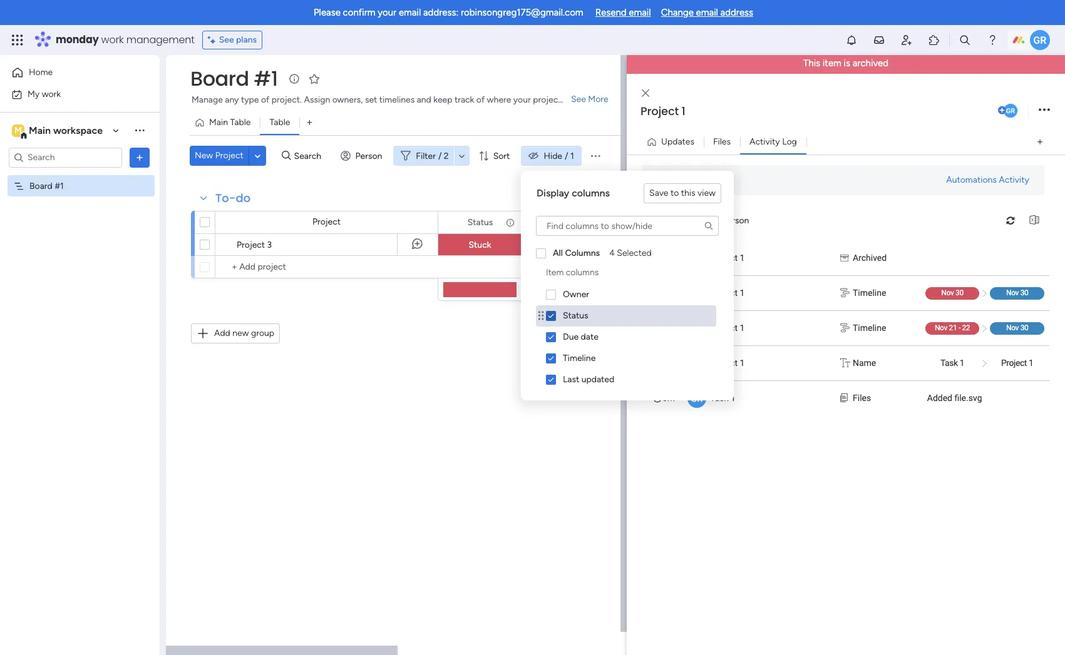 Task type: locate. For each thing, give the bounding box(es) containing it.
files
[[713, 137, 731, 147], [853, 393, 871, 403]]

table button
[[260, 113, 300, 133]]

resend
[[595, 7, 627, 18]]

timelines
[[379, 95, 415, 105]]

of
[[261, 95, 269, 105], [477, 95, 485, 105]]

work inside button
[[42, 89, 61, 99]]

of right track
[[477, 95, 485, 105]]

board up any
[[190, 65, 249, 93]]

1 horizontal spatial of
[[477, 95, 485, 105]]

1 horizontal spatial table
[[270, 117, 290, 128]]

person button right search field
[[335, 146, 390, 166]]

0 vertical spatial log
[[782, 137, 797, 147]]

0 horizontal spatial of
[[261, 95, 269, 105]]

1 / from the left
[[438, 151, 442, 161]]

automations activity
[[947, 175, 1030, 185]]

person button down view
[[703, 210, 757, 230]]

filter inside "button"
[[648, 215, 667, 225]]

0 horizontal spatial options image
[[133, 151, 146, 164]]

due date
[[548, 217, 584, 228], [563, 332, 599, 343]]

1 horizontal spatial greg robinson image
[[1030, 30, 1050, 50]]

0 horizontal spatial email
[[399, 7, 421, 18]]

1 vertical spatial due
[[563, 332, 579, 343]]

Due date field
[[545, 216, 587, 230]]

Board #1 field
[[187, 65, 281, 93]]

1 horizontal spatial work
[[101, 33, 124, 47]]

1 vertical spatial filter
[[648, 215, 667, 225]]

table down project.
[[270, 117, 290, 128]]

see for see more
[[571, 94, 586, 105]]

1 vertical spatial options image
[[133, 151, 146, 164]]

None search field
[[531, 206, 724, 236]]

resend email
[[595, 7, 651, 18]]

hide / 1
[[544, 151, 574, 161]]

0 vertical spatial #1
[[254, 65, 278, 93]]

1 vertical spatial columns
[[566, 267, 599, 278]]

of right type
[[261, 95, 269, 105]]

To-do field
[[212, 190, 254, 207]]

updated
[[582, 375, 615, 385]]

0 vertical spatial board #1
[[190, 65, 278, 93]]

0 vertical spatial timeline
[[853, 288, 887, 298]]

1 vertical spatial dapulse timeline column image
[[841, 322, 850, 335]]

main inside workspace selection element
[[29, 124, 51, 136]]

owners,
[[332, 95, 363, 105]]

0 horizontal spatial greg robinson image
[[1003, 102, 1019, 119]]

project 1
[[641, 103, 686, 119], [710, 253, 745, 263], [710, 288, 745, 298], [710, 323, 745, 333], [710, 358, 745, 368], [1001, 358, 1034, 368]]

due
[[548, 217, 564, 228], [563, 332, 579, 343]]

dapulse timeline column image down 'dapulse archive o' icon
[[841, 287, 850, 300]]

date up last updated
[[581, 332, 599, 343]]

1 horizontal spatial log
[[782, 137, 797, 147]]

0 vertical spatial dapulse timeline column image
[[841, 287, 850, 300]]

display
[[537, 187, 570, 199]]

apps image
[[928, 34, 941, 46]]

0 horizontal spatial files
[[713, 137, 731, 147]]

email right change
[[696, 7, 718, 18]]

files right v2 file column image
[[853, 393, 871, 403]]

0 vertical spatial status
[[468, 217, 493, 228]]

project 3
[[237, 240, 272, 251]]

1 horizontal spatial person
[[723, 215, 749, 226]]

view
[[698, 188, 716, 199]]

dapulse timeline column image up dapulse text column image
[[841, 322, 850, 335]]

address
[[721, 7, 754, 18]]

notifications image
[[846, 34, 858, 46]]

0 horizontal spatial activity
[[750, 137, 780, 147]]

board #1 list box
[[0, 173, 160, 366]]

my work button
[[8, 84, 135, 104]]

date
[[566, 217, 584, 228], [581, 332, 599, 343]]

1 horizontal spatial add view image
[[1038, 137, 1043, 147]]

log inside filter log "button"
[[670, 215, 684, 225]]

#1 up type
[[254, 65, 278, 93]]

2 horizontal spatial email
[[696, 7, 718, 18]]

table
[[230, 117, 251, 128], [270, 117, 290, 128]]

log for activity log
[[782, 137, 797, 147]]

1 vertical spatial greg robinson image
[[1003, 102, 1019, 119]]

timeline down archived
[[853, 288, 887, 298]]

due date down owner
[[563, 332, 599, 343]]

do
[[236, 190, 251, 206]]

log down project 1 field
[[782, 137, 797, 147]]

activity right files button
[[750, 137, 780, 147]]

0 vertical spatial person
[[355, 151, 382, 161]]

columns for item columns
[[566, 267, 599, 278]]

due up last
[[563, 332, 579, 343]]

help image
[[987, 34, 999, 46]]

list box
[[643, 241, 1050, 416]]

0 vertical spatial see
[[219, 34, 234, 45]]

1 horizontal spatial files
[[853, 393, 871, 403]]

column information image
[[505, 218, 516, 228]]

all
[[553, 248, 563, 259]]

new project button
[[190, 146, 249, 166]]

manage
[[192, 95, 223, 105]]

activity inside button
[[750, 137, 780, 147]]

22
[[962, 324, 970, 333]]

work right my
[[42, 89, 61, 99]]

track
[[455, 95, 474, 105]]

options image
[[1039, 102, 1050, 119], [133, 151, 146, 164]]

project inside button
[[215, 150, 244, 161]]

main for main workspace
[[29, 124, 51, 136]]

0 horizontal spatial board #1
[[29, 181, 64, 191]]

0 horizontal spatial filter
[[416, 151, 436, 161]]

3 email from the left
[[696, 7, 718, 18]]

0 vertical spatial filter
[[416, 151, 436, 161]]

1 horizontal spatial email
[[629, 7, 651, 18]]

0 horizontal spatial board
[[29, 181, 52, 191]]

1 vertical spatial your
[[514, 95, 531, 105]]

/ left 2
[[438, 151, 442, 161]]

status down owner
[[563, 311, 589, 321]]

1 vertical spatial #1
[[55, 181, 64, 191]]

manage any type of project. assign owners, set timelines and keep track of where your project stands.
[[192, 95, 592, 105]]

-
[[959, 324, 961, 333]]

see left plans
[[219, 34, 234, 45]]

task 1
[[941, 358, 965, 368], [710, 393, 736, 403]]

log down to
[[670, 215, 684, 225]]

0 vertical spatial options image
[[1039, 102, 1050, 119]]

your right where
[[514, 95, 531, 105]]

person button
[[335, 146, 390, 166], [703, 210, 757, 230]]

main table
[[209, 117, 251, 128]]

0 vertical spatial task
[[941, 358, 958, 368]]

work for monday
[[101, 33, 124, 47]]

dapulse addbtn image
[[998, 106, 1007, 114]]

group
[[251, 328, 274, 339]]

30 for nov 30
[[1021, 289, 1029, 298]]

1 vertical spatial files
[[853, 393, 871, 403]]

new
[[233, 328, 249, 339]]

date inside field
[[566, 217, 584, 228]]

monday
[[56, 33, 99, 47]]

Find columns to show/hide search field
[[536, 216, 719, 236]]

set
[[365, 95, 377, 105]]

30 for nov 21 - 22
[[1021, 324, 1029, 333]]

person right search 'image'
[[723, 215, 749, 226]]

#1 down search in workspace field
[[55, 181, 64, 191]]

refresh image
[[1001, 216, 1021, 225]]

0 horizontal spatial log
[[670, 215, 684, 225]]

1 vertical spatial activity
[[999, 175, 1030, 185]]

save to this view button
[[644, 184, 722, 204]]

timeline up last
[[563, 353, 596, 364]]

1 horizontal spatial your
[[514, 95, 531, 105]]

filter log
[[648, 215, 684, 225]]

0 vertical spatial date
[[566, 217, 584, 228]]

workspace image
[[12, 124, 24, 137]]

1 horizontal spatial #1
[[254, 65, 278, 93]]

filter
[[416, 151, 436, 161], [648, 215, 667, 225]]

1 vertical spatial person button
[[703, 210, 757, 230]]

task 1 down the nov 21 - 22
[[941, 358, 965, 368]]

see left "more"
[[571, 94, 586, 105]]

0 vertical spatial board
[[190, 65, 249, 93]]

nov 30 for nov 30
[[1007, 289, 1029, 298]]

table down any
[[230, 117, 251, 128]]

log inside the activity log button
[[782, 137, 797, 147]]

timeline for nov 21 - 22
[[853, 323, 887, 333]]

options image right "dapulse addbtn" image
[[1039, 102, 1050, 119]]

activity
[[750, 137, 780, 147], [999, 175, 1030, 185]]

filter for filter log
[[648, 215, 667, 225]]

0 vertical spatial due
[[548, 217, 564, 228]]

1 vertical spatial task 1
[[710, 393, 736, 403]]

2 / from the left
[[565, 151, 568, 161]]

dapulse timeline column image for nov 21 - 22
[[841, 322, 850, 335]]

columns up column information icon
[[572, 187, 610, 199]]

1 horizontal spatial activity
[[999, 175, 1030, 185]]

0 vertical spatial due date
[[548, 217, 584, 228]]

2 of from the left
[[477, 95, 485, 105]]

work for my
[[42, 89, 61, 99]]

activity up refresh image at the right of the page
[[999, 175, 1030, 185]]

1 horizontal spatial task
[[941, 358, 958, 368]]

columns down columns
[[566, 267, 599, 278]]

add to favorites image
[[308, 72, 320, 85]]

0 horizontal spatial person button
[[335, 146, 390, 166]]

due date up nov 23
[[548, 217, 584, 228]]

board inside list box
[[29, 181, 52, 191]]

status
[[468, 217, 493, 228], [563, 311, 589, 321]]

1 horizontal spatial status
[[563, 311, 589, 321]]

display columns
[[537, 187, 610, 199]]

0 horizontal spatial main
[[29, 124, 51, 136]]

1 dapulse timeline column image from the top
[[841, 287, 850, 300]]

1 vertical spatial status
[[563, 311, 589, 321]]

Search in workspace field
[[26, 150, 105, 165]]

archived
[[853, 253, 887, 263]]

1 vertical spatial see
[[571, 94, 586, 105]]

main down manage
[[209, 117, 228, 128]]

board #1 up any
[[190, 65, 278, 93]]

1 horizontal spatial board #1
[[190, 65, 278, 93]]

0 horizontal spatial see
[[219, 34, 234, 45]]

greg robinson image
[[1030, 30, 1050, 50], [1003, 102, 1019, 119]]

0 vertical spatial greg robinson image
[[1030, 30, 1050, 50]]

files inside button
[[713, 137, 731, 147]]

workspace options image
[[133, 124, 146, 137]]

/
[[438, 151, 442, 161], [565, 151, 568, 161]]

updates button
[[642, 132, 704, 152]]

activity log button
[[740, 132, 807, 152]]

task right 8m
[[710, 393, 729, 403]]

dapulse text column image
[[841, 357, 850, 370]]

0 horizontal spatial table
[[230, 117, 251, 128]]

1 vertical spatial board
[[29, 181, 52, 191]]

2 email from the left
[[629, 7, 651, 18]]

change
[[661, 7, 694, 18]]

home
[[29, 67, 53, 78]]

plans
[[236, 34, 257, 45]]

see inside button
[[219, 34, 234, 45]]

0 vertical spatial add view image
[[307, 118, 312, 127]]

0 horizontal spatial #1
[[55, 181, 64, 191]]

work right monday
[[101, 33, 124, 47]]

nov
[[553, 241, 568, 250], [942, 289, 954, 298], [1007, 289, 1019, 298], [935, 324, 948, 333], [1007, 324, 1019, 333]]

0 horizontal spatial status
[[468, 217, 493, 228]]

add view image
[[307, 118, 312, 127], [1038, 137, 1043, 147]]

Project 1 field
[[638, 103, 996, 119]]

1 vertical spatial due date
[[563, 332, 599, 343]]

add new group
[[214, 328, 274, 339]]

date left column information icon
[[566, 217, 584, 228]]

keep
[[434, 95, 453, 105]]

2 dapulse timeline column image from the top
[[841, 322, 850, 335]]

0 horizontal spatial task 1
[[710, 393, 736, 403]]

0 vertical spatial files
[[713, 137, 731, 147]]

email right resend
[[629, 7, 651, 18]]

dapulse timeline column image for nov 30
[[841, 287, 850, 300]]

email left the address:
[[399, 7, 421, 18]]

0 horizontal spatial your
[[378, 7, 397, 18]]

your right the 'confirm'
[[378, 7, 397, 18]]

0 vertical spatial activity
[[750, 137, 780, 147]]

8m
[[663, 393, 675, 403]]

1 horizontal spatial filter
[[648, 215, 667, 225]]

0 horizontal spatial work
[[42, 89, 61, 99]]

inbox image
[[873, 34, 886, 46]]

board
[[190, 65, 249, 93], [29, 181, 52, 191]]

files right updates
[[713, 137, 731, 147]]

1 vertical spatial timeline
[[853, 323, 887, 333]]

1 horizontal spatial main
[[209, 117, 228, 128]]

1 vertical spatial person
[[723, 215, 749, 226]]

status up stuck
[[468, 217, 493, 228]]

main inside button
[[209, 117, 228, 128]]

email
[[399, 7, 421, 18], [629, 7, 651, 18], [696, 7, 718, 18]]

other activities
[[658, 175, 718, 186]]

1 vertical spatial board #1
[[29, 181, 64, 191]]

1 horizontal spatial task 1
[[941, 358, 965, 368]]

0 horizontal spatial /
[[438, 151, 442, 161]]

where
[[487, 95, 511, 105]]

project 1 inside field
[[641, 103, 686, 119]]

main right the workspace image
[[29, 124, 51, 136]]

log
[[782, 137, 797, 147], [670, 215, 684, 225]]

stands.
[[564, 95, 592, 105]]

due up nov 23
[[548, 217, 564, 228]]

1 vertical spatial log
[[670, 215, 684, 225]]

options image down workspace options icon
[[133, 151, 146, 164]]

1 horizontal spatial /
[[565, 151, 568, 161]]

filter down save
[[648, 215, 667, 225]]

task 1 right 8m
[[710, 393, 736, 403]]

task down the nov 21 - 22
[[941, 358, 958, 368]]

file.svg
[[955, 393, 982, 403]]

please
[[314, 7, 341, 18]]

0 vertical spatial work
[[101, 33, 124, 47]]

1 horizontal spatial see
[[571, 94, 586, 105]]

board down search in workspace field
[[29, 181, 52, 191]]

0 horizontal spatial person
[[355, 151, 382, 161]]

close image
[[642, 89, 650, 98]]

dapulse timeline column image
[[841, 287, 850, 300], [841, 322, 850, 335]]

person down set in the top left of the page
[[355, 151, 382, 161]]

nov 23
[[553, 241, 579, 250]]

option
[[0, 175, 160, 177]]

due date inside field
[[548, 217, 584, 228]]

/ for 1
[[565, 151, 568, 161]]

filter / 2
[[416, 151, 449, 161]]

export to excel image
[[1025, 216, 1045, 225]]

main table button
[[190, 113, 260, 133]]

confirm
[[343, 7, 376, 18]]

timeline up name
[[853, 323, 887, 333]]

0 vertical spatial columns
[[572, 187, 610, 199]]

1 vertical spatial work
[[42, 89, 61, 99]]

filter left 2
[[416, 151, 436, 161]]

1 horizontal spatial options image
[[1039, 102, 1050, 119]]

0 horizontal spatial task
[[710, 393, 729, 403]]

/ right hide
[[565, 151, 568, 161]]

board #1 down search in workspace field
[[29, 181, 64, 191]]

to
[[671, 188, 679, 199]]

search image
[[704, 221, 714, 231]]

add new group button
[[191, 324, 280, 344]]

Search field
[[291, 147, 329, 165]]



Task type: vqa. For each thing, say whether or not it's contained in the screenshot.
the topmost Filter
yes



Task type: describe. For each thing, give the bounding box(es) containing it.
automations
[[947, 175, 997, 185]]

main for main table
[[209, 117, 228, 128]]

new project
[[195, 150, 244, 161]]

filter log button
[[643, 210, 700, 230]]

all columns
[[553, 248, 600, 259]]

sort
[[493, 151, 510, 161]]

home button
[[8, 63, 135, 83]]

automations activity button
[[942, 170, 1035, 190]]

list box containing project 1
[[643, 241, 1050, 416]]

save to this view
[[650, 188, 716, 199]]

0 vertical spatial your
[[378, 7, 397, 18]]

/ for 2
[[438, 151, 442, 161]]

v2 search image
[[282, 149, 291, 163]]

+ Add project text field
[[222, 260, 353, 275]]

please confirm your email address: robinsongreg175@gmail.com
[[314, 7, 584, 18]]

project inside field
[[641, 103, 679, 119]]

dapulse archive o image
[[841, 253, 849, 264]]

resend email link
[[595, 7, 651, 18]]

and
[[417, 95, 431, 105]]

change email address link
[[661, 7, 754, 18]]

1 vertical spatial task
[[710, 393, 729, 403]]

project.
[[272, 95, 302, 105]]

my work
[[28, 89, 61, 99]]

files button
[[704, 132, 740, 152]]

workspace
[[53, 124, 103, 136]]

new
[[195, 150, 213, 161]]

more
[[588, 94, 609, 105]]

any
[[225, 95, 239, 105]]

activity log
[[750, 137, 797, 147]]

#1 inside board #1 list box
[[55, 181, 64, 191]]

monday work management
[[56, 33, 195, 47]]

filter for filter / 2
[[416, 151, 436, 161]]

item
[[823, 58, 842, 69]]

1 vertical spatial add view image
[[1038, 137, 1043, 147]]

due inside due date field
[[548, 217, 564, 228]]

item columns
[[546, 267, 599, 278]]

2m
[[663, 323, 675, 333]]

added file.svg
[[927, 393, 982, 403]]

2 table from the left
[[270, 117, 290, 128]]

1 horizontal spatial board
[[190, 65, 249, 93]]

columns
[[565, 248, 600, 259]]

angle down image
[[255, 151, 261, 161]]

0 vertical spatial task 1
[[941, 358, 965, 368]]

change email address
[[661, 7, 754, 18]]

invite members image
[[901, 34, 913, 46]]

this item is archived
[[804, 58, 889, 69]]

updates
[[661, 137, 695, 147]]

v2 file column image
[[841, 392, 848, 405]]

email for change email address
[[696, 7, 718, 18]]

column information image
[[593, 218, 603, 228]]

nov 21 - 22
[[935, 324, 970, 333]]

main workspace
[[29, 124, 103, 136]]

to-do
[[215, 190, 251, 206]]

see plans button
[[202, 31, 263, 49]]

1 vertical spatial date
[[581, 332, 599, 343]]

see plans
[[219, 34, 257, 45]]

selected
[[617, 248, 652, 259]]

added
[[927, 393, 953, 403]]

nov 30 for nov 21 - 22
[[1007, 324, 1029, 333]]

activity inside automations activity button
[[999, 175, 1030, 185]]

see more
[[571, 94, 609, 105]]

last updated
[[563, 375, 615, 385]]

to-
[[215, 190, 236, 206]]

drag anchor 3 image
[[539, 309, 544, 323]]

select product image
[[11, 34, 24, 46]]

name
[[853, 358, 876, 368]]

status inside field
[[468, 217, 493, 228]]

see more link
[[570, 93, 610, 106]]

23
[[570, 241, 579, 250]]

columns for display columns
[[572, 187, 610, 199]]

search everything image
[[959, 34, 971, 46]]

2
[[444, 151, 449, 161]]

activities
[[683, 175, 718, 186]]

0 vertical spatial person button
[[335, 146, 390, 166]]

other
[[658, 175, 680, 186]]

see for see plans
[[219, 34, 234, 45]]

log for filter log
[[670, 215, 684, 225]]

board #1 inside list box
[[29, 181, 64, 191]]

save
[[650, 188, 669, 199]]

person for the rightmost person popup button
[[723, 215, 749, 226]]

1 inside field
[[682, 103, 686, 119]]

0 horizontal spatial add view image
[[307, 118, 312, 127]]

21
[[949, 324, 957, 333]]

address:
[[423, 7, 459, 18]]

files inside 'list box'
[[853, 393, 871, 403]]

stuck
[[469, 240, 491, 251]]

1 email from the left
[[399, 7, 421, 18]]

menu image
[[589, 150, 602, 162]]

1 of from the left
[[261, 95, 269, 105]]

type
[[241, 95, 259, 105]]

m
[[14, 125, 22, 136]]

workspace selection element
[[12, 123, 105, 139]]

Status field
[[465, 216, 496, 230]]

sort button
[[473, 146, 518, 166]]

4
[[610, 248, 615, 259]]

item
[[546, 267, 564, 278]]

person for topmost person popup button
[[355, 151, 382, 161]]

email for resend email
[[629, 7, 651, 18]]

add
[[214, 328, 230, 339]]

show board description image
[[287, 73, 302, 85]]

1 horizontal spatial person button
[[703, 210, 757, 230]]

archived
[[853, 58, 889, 69]]

timeline for nov 30
[[853, 288, 887, 298]]

4 selected
[[610, 248, 652, 259]]

this
[[804, 58, 821, 69]]

assign
[[304, 95, 330, 105]]

arrow down image
[[455, 148, 470, 163]]

2 vertical spatial timeline
[[563, 353, 596, 364]]

last
[[563, 375, 580, 385]]

robinsongreg175@gmail.com
[[461, 7, 584, 18]]

3
[[267, 240, 272, 251]]

1 table from the left
[[230, 117, 251, 128]]



